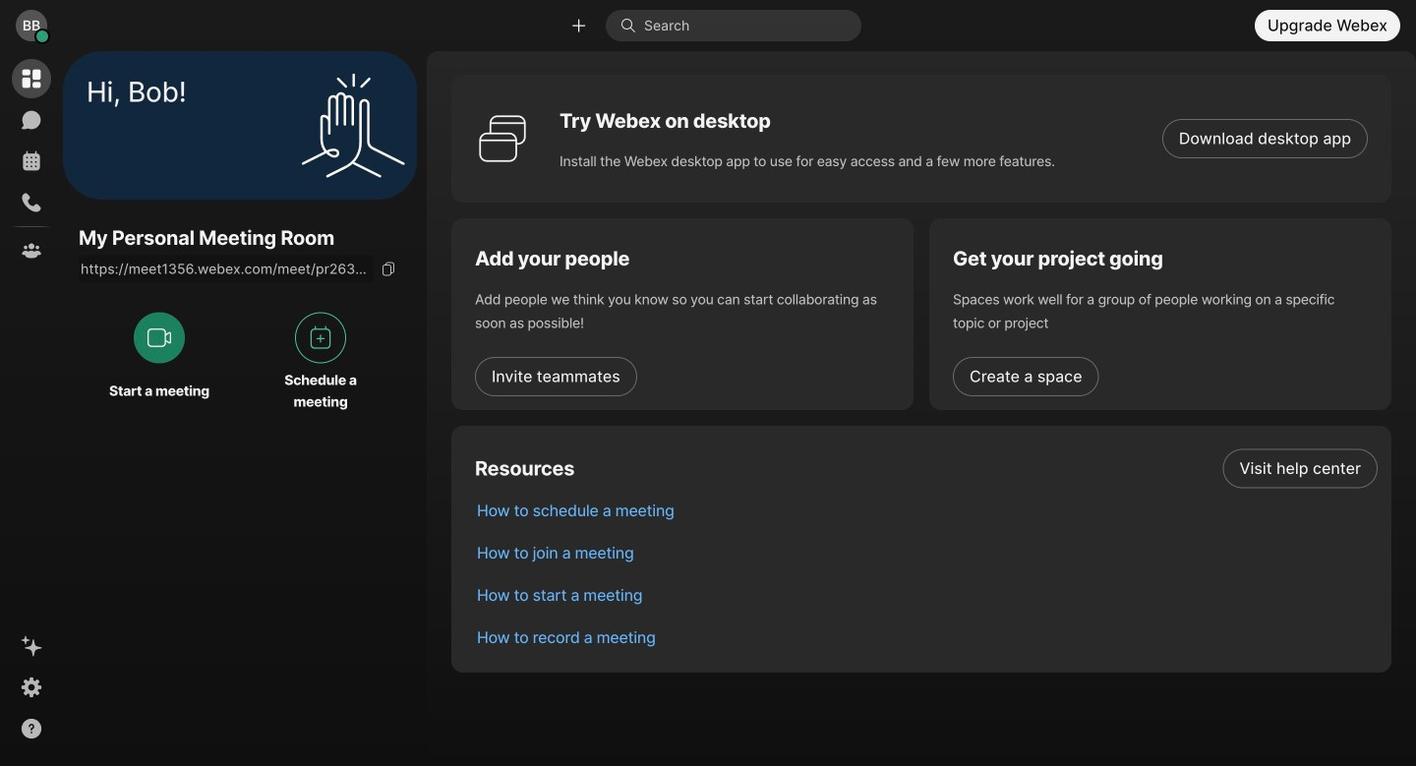 Task type: vqa. For each thing, say whether or not it's contained in the screenshot.
"search_18" Image
no



Task type: describe. For each thing, give the bounding box(es) containing it.
webex tab list
[[12, 59, 51, 270]]

5 list item from the top
[[461, 617, 1391, 659]]

4 list item from the top
[[461, 574, 1391, 617]]

two hands high fiving image
[[294, 66, 412, 184]]



Task type: locate. For each thing, give the bounding box(es) containing it.
3 list item from the top
[[461, 532, 1391, 574]]

1 list item from the top
[[461, 447, 1391, 490]]

list item
[[461, 447, 1391, 490], [461, 490, 1391, 532], [461, 532, 1391, 574], [461, 574, 1391, 617], [461, 617, 1391, 659]]

navigation
[[0, 51, 63, 766]]

None text field
[[79, 255, 374, 282]]

2 list item from the top
[[461, 490, 1391, 532]]



